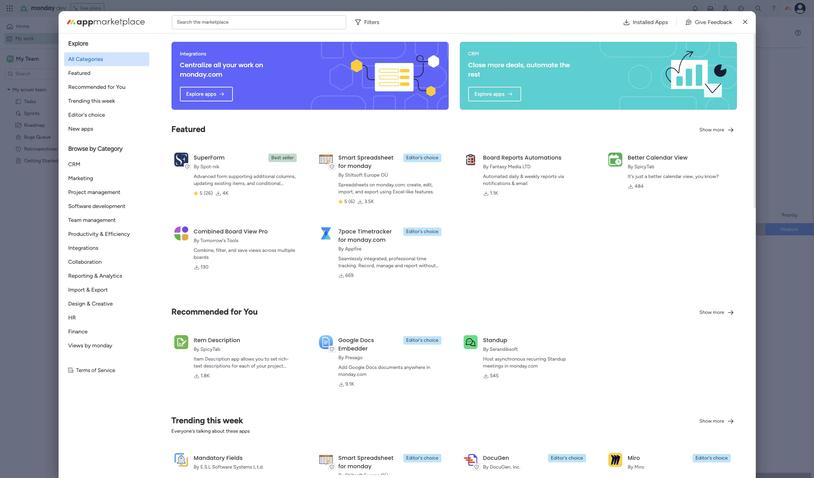 Task type: locate. For each thing, give the bounding box(es) containing it.
this
[[91, 98, 101, 104], [207, 416, 221, 426]]

items
[[208, 58, 220, 64], [162, 89, 174, 95], [160, 164, 172, 170], [194, 370, 206, 376]]

integrations
[[180, 51, 206, 57], [68, 245, 98, 252]]

1 public board image from the top
[[15, 98, 22, 105]]

1 smart spreadsheet for monday from the top
[[339, 154, 394, 170]]

0 horizontal spatial in
[[427, 365, 431, 371]]

2 public board image from the top
[[15, 158, 22, 164]]

your inside item description app allows you to set rich- text descriptions for each of your project items
[[257, 364, 267, 369]]

explore apps down rest
[[475, 91, 505, 97]]

0 vertical spatial item
[[194, 337, 207, 345]]

0 vertical spatial 0
[[157, 89, 161, 95]]

explore apps for rest
[[475, 91, 505, 97]]

description up descriptions
[[205, 357, 230, 362]]

1 vertical spatial show more
[[700, 310, 725, 316]]

1 horizontal spatial you
[[696, 174, 704, 180]]

0 horizontal spatial integrations
[[68, 245, 98, 252]]

1 vertical spatial trending
[[171, 416, 205, 426]]

& for analytics
[[94, 273, 98, 279]]

management up productivity & efficiency
[[83, 217, 116, 224]]

dates
[[133, 87, 151, 96]]

board up tools
[[225, 228, 242, 236]]

explore down rest
[[475, 91, 492, 97]]

google docs embedder
[[339, 337, 374, 353]]

close
[[468, 61, 486, 69]]

explore for centralize all your work on monday.com
[[186, 91, 204, 97]]

presago
[[345, 355, 363, 361]]

3 show more from the top
[[700, 419, 725, 425]]

1 horizontal spatial the
[[339, 270, 346, 276]]

your right all
[[223, 61, 237, 69]]

and down tools
[[228, 248, 237, 254]]

management up 'development'
[[88, 189, 120, 196]]

standup inside host asynchronous recurring standup meetings in monday.com
[[548, 357, 566, 362]]

work right all
[[238, 61, 253, 69]]

my down home at the top of page
[[15, 35, 22, 41]]

0 horizontal spatial week
[[102, 98, 115, 104]]

1 vertical spatial view
[[244, 228, 257, 236]]

5 left the (26)
[[200, 190, 203, 196]]

the inside the close more deals, automate the rest
[[560, 61, 570, 69]]

0 vertical spatial on
[[255, 61, 263, 69]]

my inside list box
[[13, 87, 19, 93]]

1 vertical spatial on
[[370, 182, 375, 188]]

systems
[[233, 465, 252, 471]]

the right search at the top of the page
[[193, 19, 201, 25]]

board inside board reports automations by fantasy media ltd
[[483, 154, 500, 162]]

1 vertical spatial standup
[[548, 357, 566, 362]]

you left to on the left of the page
[[255, 357, 264, 362]]

this up new apps
[[91, 98, 101, 104]]

2 smart spreadsheet for monday from the top
[[339, 455, 394, 471]]

description inside item description by spicytab
[[208, 337, 240, 345]]

trending up everyone's
[[171, 416, 205, 426]]

0 horizontal spatial 5
[[200, 190, 203, 196]]

5 for smart spreadsheet for monday
[[345, 199, 347, 205]]

monday.com inside 7pace timetracker for monday.com
[[348, 236, 386, 244]]

2 show from the top
[[700, 310, 712, 316]]

this up everyone's talking about these apps
[[207, 416, 221, 426]]

weekly
[[525, 174, 540, 180]]

1 horizontal spatial crm
[[468, 51, 479, 57]]

2 item from the top
[[194, 357, 204, 362]]

docs left the documents
[[366, 365, 377, 371]]

1 vertical spatial public board image
[[15, 158, 22, 164]]

and down "spreadsheets"
[[355, 189, 363, 195]]

/ right dates
[[153, 87, 156, 96]]

item inside item description by spicytab
[[194, 337, 207, 345]]

by right views
[[85, 343, 91, 349]]

and down professional
[[395, 263, 403, 269]]

None search field
[[103, 56, 168, 67]]

your
[[223, 61, 237, 69], [257, 364, 267, 369]]

show more
[[700, 127, 725, 133], [700, 310, 725, 316], [700, 419, 725, 425]]

by spot-nik
[[194, 164, 219, 170]]

professional
[[389, 256, 416, 262]]

app logo image
[[174, 153, 188, 167], [319, 153, 333, 167], [464, 153, 478, 167], [609, 153, 623, 167], [174, 227, 188, 241], [319, 227, 333, 241], [174, 336, 188, 349], [319, 336, 333, 349], [464, 336, 478, 349], [174, 453, 188, 467], [319, 453, 333, 467], [464, 453, 478, 467], [609, 453, 623, 467]]

view left pro
[[244, 228, 257, 236]]

team inside workspace selection element
[[25, 55, 39, 62]]

mandatory
[[194, 455, 225, 463]]

apps
[[656, 19, 669, 25]]

1 explore apps from the left
[[186, 91, 216, 97]]

0 horizontal spatial trending this week
[[68, 98, 115, 104]]

installed apps button
[[618, 15, 674, 29]]

software down project
[[68, 203, 91, 210]]

know?
[[705, 174, 719, 180]]

3 show from the top
[[700, 419, 712, 425]]

crm up the close
[[468, 51, 479, 57]]

by inside "combined board view pro by tomorrow's tools"
[[194, 238, 199, 244]]

0 horizontal spatial view
[[244, 228, 257, 236]]

save
[[238, 248, 248, 254]]

filter,
[[216, 248, 227, 254]]

docs inside google docs embedder
[[360, 337, 374, 345]]

of right each
[[251, 364, 256, 369]]

trending this week up everyone's talking about these apps
[[171, 416, 243, 426]]

1 vertical spatial show
[[700, 310, 712, 316]]

1 horizontal spatial explore apps
[[475, 91, 505, 97]]

meeting
[[143, 227, 161, 233]]

browse
[[68, 145, 88, 153]]

0 vertical spatial work
[[23, 35, 34, 41]]

banner logo image
[[350, 42, 440, 110], [661, 47, 729, 105]]

crm up marketing at the left top
[[68, 161, 80, 168]]

tomorrow's
[[201, 238, 226, 244]]

explore down centralize
[[186, 91, 204, 97]]

0 horizontal spatial explore
[[68, 40, 88, 47]]

0 horizontal spatial you
[[116, 84, 126, 90]]

1 horizontal spatial banner logo image
[[661, 47, 729, 105]]

inbox image
[[707, 5, 714, 12]]

0 vertical spatial trending
[[68, 98, 90, 104]]

my right caret down image
[[13, 87, 19, 93]]

recommended for you up item description by spicytab
[[171, 307, 258, 317]]

explore up all
[[68, 40, 88, 47]]

1 horizontal spatial trending
[[171, 416, 205, 426]]

spicytab inside item description by spicytab
[[201, 347, 220, 353]]

5 left (6)
[[345, 199, 347, 205]]

1 horizontal spatial recommended for you
[[171, 307, 258, 317]]

by
[[89, 145, 96, 153], [85, 343, 91, 349]]

of right terms
[[92, 368, 96, 374]]

0 vertical spatial show
[[700, 127, 712, 133]]

view inside better calendar view by spicytab
[[675, 154, 688, 162]]

0 vertical spatial show more
[[700, 127, 725, 133]]

1 vertical spatial week
[[223, 416, 243, 426]]

2 explore apps from the left
[[475, 91, 505, 97]]

workspace image
[[7, 55, 14, 63]]

0 vertical spatial docs
[[360, 337, 374, 345]]

in for meetings
[[505, 364, 509, 369]]

1 vertical spatial your
[[257, 364, 267, 369]]

and inside the advanced form supporting additional columns, updating existing items, and conditional filtering
[[247, 181, 255, 187]]

the right automate
[[560, 61, 570, 69]]

choice for by miro
[[714, 456, 728, 462]]

& left efficiency
[[100, 231, 104, 238]]

recommended for you down categories
[[68, 84, 126, 90]]

nik
[[213, 164, 219, 170]]

& up email
[[521, 174, 524, 180]]

1 vertical spatial this
[[207, 416, 221, 426]]

medium
[[781, 227, 799, 233]]

0 vertical spatial management
[[88, 189, 120, 196]]

work down home at the top of page
[[23, 35, 34, 41]]

see
[[80, 5, 88, 11]]

description inside item description app allows you to set rich- text descriptions for each of your project items
[[205, 357, 230, 362]]

1 horizontal spatial of
[[251, 364, 256, 369]]

more
[[488, 61, 505, 69], [713, 127, 725, 133], [713, 310, 725, 316], [713, 419, 725, 425]]

past
[[118, 87, 131, 96]]

on
[[255, 61, 263, 69], [370, 182, 375, 188]]

2 vertical spatial team
[[130, 227, 141, 233]]

1 show more from the top
[[700, 127, 725, 133]]

view inside "combined board view pro by tomorrow's tools"
[[244, 228, 257, 236]]

1 horizontal spatial week
[[223, 416, 243, 426]]

spicytab up a
[[635, 164, 655, 170]]

0 vertical spatial spreadsheet
[[357, 154, 394, 162]]

choice for by stiltsoft europe oü
[[424, 155, 439, 161]]

item for item description app allows you to set rich- text descriptions for each of your project items
[[194, 357, 204, 362]]

my down apps marketplace 'image'
[[105, 27, 121, 42]]

team right up
[[130, 227, 141, 233]]

1 vertical spatial google
[[349, 365, 365, 371]]

notifications
[[483, 181, 511, 187]]

monday.com down recurring at the bottom right of page
[[510, 364, 538, 369]]

reporting
[[68, 273, 93, 279]]

2 show more button from the top
[[697, 307, 737, 319]]

1 horizontal spatial software
[[212, 465, 232, 471]]

ltd
[[523, 164, 531, 170]]

category
[[97, 145, 123, 153]]

my inside workspace selection element
[[16, 55, 24, 62]]

in down the asynchronous
[[505, 364, 509, 369]]

google down presago
[[349, 365, 365, 371]]

by right browse at the top
[[89, 145, 96, 153]]

public board image left "tasks"
[[15, 98, 22, 105]]

service
[[98, 368, 115, 374]]

customize button
[[223, 56, 260, 67]]

1 horizontal spatial trending this week
[[171, 416, 243, 426]]

show more button for you
[[697, 307, 737, 319]]

by inside better calendar view by spicytab
[[628, 164, 634, 170]]

in inside host asynchronous recurring standup meetings in monday.com
[[505, 364, 509, 369]]

0 vertical spatial smart
[[339, 154, 356, 162]]

google
[[339, 337, 359, 345], [349, 365, 365, 371]]

1 horizontal spatial integrations
[[180, 51, 206, 57]]

and inside the seamlessly integrated, professional time tracking. record, manage and report without the extra work.
[[395, 263, 403, 269]]

3 show more button from the top
[[697, 416, 737, 427]]

the inside the seamlessly integrated, professional time tracking. record, manage and report without the extra work.
[[339, 270, 346, 276]]

1 horizontal spatial standup
[[548, 357, 566, 362]]

roadmap
[[24, 122, 45, 128]]

calendar
[[647, 154, 673, 162]]

board inside "combined board view pro by tomorrow's tools"
[[225, 228, 242, 236]]

1 horizontal spatial featured
[[171, 124, 206, 134]]

1 vertical spatial item
[[194, 357, 204, 362]]

1 item from the top
[[194, 337, 207, 345]]

1 vertical spatial 5
[[345, 199, 347, 205]]

excel-
[[393, 189, 407, 195]]

669
[[346, 273, 354, 279]]

public board image left getting
[[15, 158, 22, 164]]

item for item description by spicytab
[[194, 337, 207, 345]]

reports
[[502, 154, 524, 162]]

0 vertical spatial standup
[[483, 337, 508, 345]]

editor's for by appfire
[[406, 229, 423, 235]]

board up fantasy
[[483, 154, 500, 162]]

0 vertical spatial software
[[68, 203, 91, 210]]

my right workspace icon
[[16, 55, 24, 62]]

filters button
[[352, 15, 385, 29]]

for inside item description app allows you to set rich- text descriptions for each of your project items
[[232, 364, 238, 369]]

0 vertical spatial team
[[25, 55, 39, 62]]

marketing
[[68, 175, 93, 182]]

1 vertical spatial recommended
[[171, 307, 229, 317]]

0 vertical spatial /
[[153, 87, 156, 96]]

all
[[68, 56, 74, 62]]

the
[[193, 19, 201, 25], [560, 61, 570, 69], [339, 270, 346, 276]]

by
[[194, 164, 199, 170], [483, 164, 489, 170], [628, 164, 634, 170], [339, 172, 344, 178], [194, 238, 199, 244], [339, 246, 344, 252], [194, 347, 199, 353], [483, 347, 489, 353], [339, 355, 344, 361], [194, 465, 199, 471], [483, 465, 489, 471], [628, 465, 634, 471]]

l.t.d.
[[253, 465, 264, 471]]

apps down the 'centralize all your work on monday.com'
[[205, 91, 216, 97]]

monday.com down timetracker
[[348, 236, 386, 244]]

0 horizontal spatial crm
[[68, 161, 80, 168]]

Search in workspace field
[[15, 70, 58, 78]]

caret down image
[[7, 87, 10, 92]]

1 vertical spatial you
[[244, 307, 258, 317]]

0 horizontal spatial you
[[255, 357, 264, 362]]

1 vertical spatial management
[[83, 217, 116, 224]]

1 horizontal spatial board
[[483, 154, 500, 162]]

my for my scrum team
[[13, 87, 19, 93]]

monday.com up 9.1k
[[339, 372, 367, 378]]

my for my work
[[15, 35, 22, 41]]

1 vertical spatial miro
[[635, 465, 645, 471]]

your down to on the left of the page
[[257, 364, 267, 369]]

0 horizontal spatial recommended for you
[[68, 84, 126, 90]]

Filter dashboard by text search field
[[103, 56, 168, 67]]

1 horizontal spatial your
[[257, 364, 267, 369]]

0 vertical spatial google
[[339, 337, 359, 345]]

2 smart from the top
[[339, 455, 356, 463]]

smart
[[339, 154, 356, 162], [339, 455, 356, 463]]

1 vertical spatial docs
[[366, 365, 377, 371]]

& up export
[[94, 273, 98, 279]]

additional
[[254, 174, 275, 180]]

0 vertical spatial public board image
[[15, 98, 22, 105]]

dapulse x slim image
[[744, 18, 748, 26]]

0 vertical spatial board
[[483, 154, 500, 162]]

1 vertical spatial recommended for you
[[171, 307, 258, 317]]

0 horizontal spatial spicytab
[[201, 347, 220, 353]]

public board image
[[15, 98, 22, 105], [15, 158, 22, 164]]

by for views
[[85, 343, 91, 349]]

existing
[[215, 181, 231, 187]]

hr
[[68, 315, 76, 321]]

trending up new apps
[[68, 98, 90, 104]]

description for item description app allows you to set rich- text descriptions for each of your project items
[[205, 357, 230, 362]]

team up search in workspace field
[[25, 55, 39, 62]]

analytics
[[99, 273, 122, 279]]

recommended for you
[[68, 84, 126, 90], [171, 307, 258, 317]]

trending this week
[[68, 98, 115, 104], [171, 416, 243, 426]]

description up app
[[208, 337, 240, 345]]

by appfire
[[339, 246, 362, 252]]

standup by serandibsoft
[[483, 337, 518, 353]]

apps right new
[[81, 126, 93, 132]]

1 vertical spatial smart
[[339, 455, 356, 463]]

terms of use image
[[68, 367, 73, 375]]

0 horizontal spatial team
[[25, 55, 39, 62]]

1 vertical spatial crm
[[68, 161, 80, 168]]

in inside add google docs documents anywhere in monday.com
[[427, 365, 431, 371]]

project management
[[68, 189, 120, 196]]

management
[[88, 189, 120, 196], [83, 217, 116, 224]]

trending this week up new apps
[[68, 98, 115, 104]]

0 horizontal spatial board
[[225, 228, 242, 236]]

4k
[[223, 190, 229, 196]]

0 horizontal spatial featured
[[68, 70, 91, 76]]

0 vertical spatial 5
[[200, 190, 203, 196]]

in right anywhere
[[427, 365, 431, 371]]

team
[[25, 55, 39, 62], [68, 217, 82, 224], [130, 227, 141, 233]]

for inside 7pace timetracker for monday.com
[[339, 236, 346, 244]]

monday.com:
[[377, 182, 406, 188]]

editor's choice for by appfire
[[406, 229, 439, 235]]

2 show more from the top
[[700, 310, 725, 316]]

explore apps down centralize
[[186, 91, 216, 97]]

integrations up hide
[[180, 51, 206, 57]]

docs up "embedder"
[[360, 337, 374, 345]]

spicytab up descriptions
[[201, 347, 220, 353]]

and right the items,
[[247, 181, 255, 187]]

choice for by appfire
[[424, 229, 439, 235]]

monday.com inside host asynchronous recurring standup meetings in monday.com
[[510, 364, 538, 369]]

list box
[[0, 82, 89, 261]]

1 smart from the top
[[339, 154, 356, 162]]

item inside item description app allows you to set rich- text descriptions for each of your project items
[[194, 357, 204, 362]]

you
[[696, 174, 704, 180], [255, 357, 264, 362]]

standup inside standup by serandibsoft
[[483, 337, 508, 345]]

my inside button
[[15, 35, 22, 41]]

spreadsheet for by docugen, inc.
[[357, 455, 394, 463]]

you right view,
[[696, 174, 704, 180]]

team up productivity
[[68, 217, 82, 224]]

item description by spicytab
[[194, 337, 240, 353]]

1 vertical spatial work
[[238, 61, 253, 69]]

& left export
[[86, 287, 90, 293]]

on inside spreadsheets on monday.com: create, edit, import, and export using excel-like features.
[[370, 182, 375, 188]]

updating
[[194, 181, 213, 187]]

option
[[0, 83, 89, 85]]

list box containing my scrum team
[[0, 82, 89, 261]]

software down fields
[[212, 465, 232, 471]]

software
[[68, 203, 91, 210], [212, 465, 232, 471]]

featured
[[68, 70, 91, 76], [171, 124, 206, 134]]

view for calendar
[[675, 154, 688, 162]]

terms of service
[[76, 368, 115, 374]]

by inside board reports automations by fantasy media ltd
[[483, 164, 489, 170]]

everyone's talking about these apps
[[171, 429, 250, 435]]

by inside standup by serandibsoft
[[483, 347, 489, 353]]

1 horizontal spatial on
[[370, 182, 375, 188]]

show more for you
[[700, 310, 725, 316]]

mandatory fields by e.s.l software systems l.t.d.
[[194, 455, 264, 471]]

2 spreadsheet from the top
[[357, 455, 394, 463]]

of
[[251, 364, 256, 369], [92, 368, 96, 374]]

5 (6)
[[345, 199, 355, 205]]

spreadsheets on monday.com: create, edit, import, and export using excel-like features.
[[339, 182, 434, 195]]

1 image
[[713, 0, 719, 8]]

management for project management
[[88, 189, 120, 196]]

google up "embedder"
[[339, 337, 359, 345]]

/ right later
[[135, 187, 138, 196]]

you
[[116, 84, 126, 90], [244, 307, 258, 317]]

standup right recurring at the bottom right of page
[[548, 357, 566, 362]]

0 horizontal spatial on
[[255, 61, 263, 69]]

views by monday
[[68, 343, 112, 349]]

monday.com down centralize
[[180, 70, 222, 79]]

on inside the 'centralize all your work on monday.com'
[[255, 61, 263, 69]]

anywhere
[[404, 365, 425, 371]]

0 vertical spatial featured
[[68, 70, 91, 76]]

choice for by presago
[[424, 338, 439, 344]]

up
[[122, 227, 128, 233]]

add
[[339, 365, 348, 371]]

public board image for tasks
[[15, 98, 22, 105]]

& right design
[[87, 301, 90, 307]]

0 horizontal spatial this
[[91, 98, 101, 104]]

1 horizontal spatial in
[[505, 364, 509, 369]]

1 horizontal spatial 5
[[345, 199, 347, 205]]

board reports automations by fantasy media ltd
[[483, 154, 562, 170]]

standup up 'serandibsoft'
[[483, 337, 508, 345]]

integrations down productivity
[[68, 245, 98, 252]]

1 spreadsheet from the top
[[357, 154, 394, 162]]

docugen
[[483, 455, 509, 463]]

the down the "tracking."
[[339, 270, 346, 276]]

view up view,
[[675, 154, 688, 162]]

editor's choice for by stiltsoft europe oü
[[406, 155, 439, 161]]

monday.com inside add google docs documents anywhere in monday.com
[[339, 372, 367, 378]]

1 horizontal spatial spicytab
[[635, 164, 655, 170]]

2 vertical spatial the
[[339, 270, 346, 276]]

0 vertical spatial view
[[675, 154, 688, 162]]

1 vertical spatial the
[[560, 61, 570, 69]]

host asynchronous recurring standup meetings in monday.com
[[483, 357, 566, 369]]

give feedback
[[695, 19, 732, 25]]

1 vertical spatial 0
[[156, 164, 159, 170]]

& for creative
[[87, 301, 90, 307]]

1 vertical spatial spreadsheet
[[357, 455, 394, 463]]



Task type: describe. For each thing, give the bounding box(es) containing it.
close more deals, automate the rest
[[468, 61, 570, 79]]

smart for by e.s.l software systems l.t.d.
[[339, 455, 356, 463]]

scrum
[[20, 87, 34, 93]]

collaboration
[[68, 259, 102, 265]]

0 vertical spatial this
[[91, 98, 101, 104]]

automated
[[483, 174, 508, 180]]

select product image
[[6, 5, 13, 12]]

editor's for by stiltsoft europe oü
[[406, 155, 423, 161]]

by presago
[[339, 355, 363, 361]]

serandibsoft
[[490, 347, 518, 353]]

show for you
[[700, 310, 712, 316]]

0 horizontal spatial recommended
[[68, 84, 106, 90]]

5 for superform
[[200, 190, 203, 196]]

help image
[[771, 5, 778, 12]]

plans
[[90, 5, 101, 11]]

banner logo image for centralize all your work on monday.com
[[350, 42, 440, 110]]

daily
[[509, 174, 519, 180]]

tracking.
[[339, 263, 357, 269]]

combine, filter, and save views across multiple boards
[[194, 248, 295, 261]]

smart for by spot-nik
[[339, 154, 356, 162]]

fantasy
[[490, 164, 507, 170]]

all categories
[[68, 56, 103, 62]]

editor's for by docugen, inc.
[[551, 456, 568, 462]]

views
[[68, 343, 83, 349]]

0 horizontal spatial software
[[68, 203, 91, 210]]

1 show more button from the top
[[697, 125, 737, 136]]

more for featured
[[713, 127, 725, 133]]

show for week
[[700, 419, 712, 425]]

show more button for week
[[697, 416, 737, 427]]

editor's choice for by miro
[[696, 456, 728, 462]]

centralize
[[180, 61, 212, 69]]

just
[[636, 174, 644, 180]]

google inside add google docs documents anywhere in monday.com
[[349, 365, 365, 371]]

email
[[516, 181, 528, 187]]

banner logo image for close more deals, automate the rest
[[661, 47, 729, 105]]

search everything image
[[755, 5, 762, 12]]

1 vertical spatial integrations
[[68, 245, 98, 252]]

editor's choice for by docugen, inc.
[[551, 456, 583, 462]]

filtering
[[194, 188, 211, 194]]

& down daily
[[512, 181, 515, 187]]

apps down the close more deals, automate the rest
[[493, 91, 505, 97]]

views
[[249, 248, 261, 254]]

1 show from the top
[[700, 127, 712, 133]]

management for team management
[[83, 217, 116, 224]]

productivity & efficiency
[[68, 231, 130, 238]]

form
[[217, 174, 227, 180]]

editor's choice for by presago
[[406, 338, 439, 344]]

design
[[68, 301, 85, 307]]

filters
[[364, 19, 380, 25]]

monday.com inside the 'centralize all your work on monday.com'
[[180, 70, 222, 79]]

each
[[239, 364, 250, 369]]

and inside combine, filter, and save views across multiple boards
[[228, 248, 237, 254]]

you inside item description app allows you to set rich- text descriptions for each of your project items
[[255, 357, 264, 362]]

media
[[508, 164, 522, 170]]

spicytab inside better calendar view by spicytab
[[635, 164, 655, 170]]

like
[[407, 189, 414, 195]]

& for efficiency
[[100, 231, 104, 238]]

public board image for getting started
[[15, 158, 22, 164]]

everyone's
[[171, 429, 195, 435]]

0 horizontal spatial the
[[193, 19, 201, 25]]

inc.
[[513, 465, 521, 471]]

done
[[195, 58, 206, 64]]

explore apps for monday.com
[[186, 91, 216, 97]]

efficiency
[[105, 231, 130, 238]]

0 horizontal spatial of
[[92, 368, 96, 374]]

better calendar view by spicytab
[[628, 154, 688, 170]]

workspace selection element
[[7, 55, 40, 63]]

app
[[231, 357, 240, 362]]

import & export
[[68, 287, 108, 293]]

rich-
[[279, 357, 289, 362]]

by stiltsoft europe oü
[[339, 172, 388, 178]]

your inside the 'centralize all your work on monday.com'
[[223, 61, 237, 69]]

oü
[[381, 172, 388, 178]]

past dates / 0 items
[[118, 87, 174, 96]]

productivity
[[68, 231, 99, 238]]

docs inside add google docs documents anywhere in monday.com
[[366, 365, 377, 371]]

maria williams image
[[795, 3, 806, 14]]

best
[[272, 155, 281, 161]]

categories
[[76, 56, 103, 62]]

0 horizontal spatial trending
[[68, 98, 90, 104]]

reporting & analytics
[[68, 273, 122, 279]]

by inside item description by spicytab
[[194, 347, 199, 353]]

combine,
[[194, 248, 215, 254]]

marketplace
[[202, 19, 229, 25]]

items inside item description app allows you to set rich- text descriptions for each of your project items
[[194, 370, 206, 376]]

0 inside past dates / 0 items
[[157, 89, 161, 95]]

more for trending this week
[[713, 419, 725, 425]]

by inside mandatory fields by e.s.l software systems l.t.d.
[[194, 465, 199, 471]]

notifications image
[[692, 5, 699, 12]]

host
[[483, 357, 494, 362]]

combined
[[194, 228, 224, 236]]

work inside my work button
[[23, 35, 34, 41]]

description for item description by spicytab
[[208, 337, 240, 345]]

finance
[[68, 329, 88, 335]]

0 vertical spatial week
[[102, 98, 115, 104]]

report
[[404, 263, 418, 269]]

editor's for by presago
[[406, 338, 423, 344]]

software inside mandatory fields by e.s.l software systems l.t.d.
[[212, 465, 232, 471]]

priority
[[782, 212, 798, 218]]

130
[[201, 264, 209, 270]]

1 horizontal spatial team
[[68, 217, 82, 224]]

installed
[[633, 19, 654, 25]]

1 horizontal spatial recommended
[[171, 307, 229, 317]]

automate
[[527, 61, 558, 69]]

invite members image
[[723, 5, 730, 12]]

0 vertical spatial recommended for you
[[68, 84, 126, 90]]

smart spreadsheet for monday for by fantasy media ltd
[[339, 154, 394, 170]]

0 vertical spatial trending this week
[[68, 98, 115, 104]]

5 (26)
[[200, 190, 213, 196]]

in for anywhere
[[427, 365, 431, 371]]

retrospectives
[[24, 146, 57, 152]]

editor's for by miro
[[696, 456, 712, 462]]

talking
[[196, 429, 211, 435]]

time
[[417, 256, 427, 262]]

more inside the close more deals, automate the rest
[[488, 61, 505, 69]]

484
[[635, 184, 644, 189]]

fields
[[227, 455, 243, 463]]

my for my work
[[105, 27, 121, 42]]

0 vertical spatial crm
[[468, 51, 479, 57]]

1 horizontal spatial /
[[153, 87, 156, 96]]

apps right these on the left
[[239, 429, 250, 435]]

and inside spreadsheets on monday.com: create, edit, import, and export using excel-like features.
[[355, 189, 363, 195]]

more for recommended for you
[[713, 310, 725, 316]]

& for export
[[86, 287, 90, 293]]

recurring
[[527, 357, 547, 362]]

item description app allows you to set rich- text descriptions for each of your project items
[[194, 357, 289, 376]]

tools
[[227, 238, 239, 244]]

embedder
[[339, 345, 368, 353]]

1.1k
[[490, 190, 498, 196]]

spreadsheet for by fantasy media ltd
[[357, 154, 394, 162]]

pro
[[259, 228, 268, 236]]

apps image
[[738, 5, 745, 12]]

of inside item description app allows you to set rich- text descriptions for each of your project items
[[251, 364, 256, 369]]

2 horizontal spatial team
[[130, 227, 141, 233]]

using
[[380, 189, 392, 195]]

apps marketplace image
[[67, 18, 145, 26]]

(26)
[[204, 190, 213, 196]]

bugs queue
[[24, 134, 51, 140]]

multiple
[[278, 248, 295, 254]]

hide done items
[[184, 58, 220, 64]]

it's
[[628, 174, 635, 180]]

0 horizontal spatial /
[[135, 187, 138, 196]]

1 horizontal spatial this
[[207, 416, 221, 426]]

features.
[[415, 189, 434, 195]]

items inside past dates / 0 items
[[162, 89, 174, 95]]

by for browse
[[89, 145, 96, 153]]

choice for by docugen, inc.
[[569, 456, 583, 462]]

my for my team
[[16, 55, 24, 62]]

9.1k
[[346, 382, 354, 388]]

record,
[[359, 263, 375, 269]]

smart spreadsheet for monday for by docugen, inc.
[[339, 455, 394, 471]]

see plans button
[[71, 3, 104, 14]]

integrated,
[[364, 256, 388, 262]]

1 vertical spatial trending this week
[[171, 416, 243, 426]]

automations
[[525, 154, 562, 162]]

documents
[[378, 365, 403, 371]]

0 vertical spatial integrations
[[180, 51, 206, 57]]

better
[[628, 154, 645, 162]]

1 horizontal spatial you
[[244, 307, 258, 317]]

allows
[[241, 357, 254, 362]]

appfire
[[345, 246, 362, 252]]

work inside the 'centralize all your work on monday.com'
[[238, 61, 253, 69]]

view for board
[[244, 228, 257, 236]]

edit,
[[423, 182, 433, 188]]

0 vertical spatial you
[[696, 174, 704, 180]]

creative
[[92, 301, 113, 307]]

my work
[[15, 35, 34, 41]]

1 vertical spatial featured
[[171, 124, 206, 134]]

google inside google docs embedder
[[339, 337, 359, 345]]

project
[[68, 189, 86, 196]]

0 vertical spatial miro
[[628, 455, 640, 463]]

browse by category
[[68, 145, 123, 153]]

queue
[[36, 134, 51, 140]]

show more for week
[[700, 419, 725, 425]]

design & creative
[[68, 301, 113, 307]]

home
[[16, 23, 29, 29]]

explore for close more deals, automate the rest
[[475, 91, 492, 97]]



Task type: vqa. For each thing, say whether or not it's contained in the screenshot.
New Sprint
no



